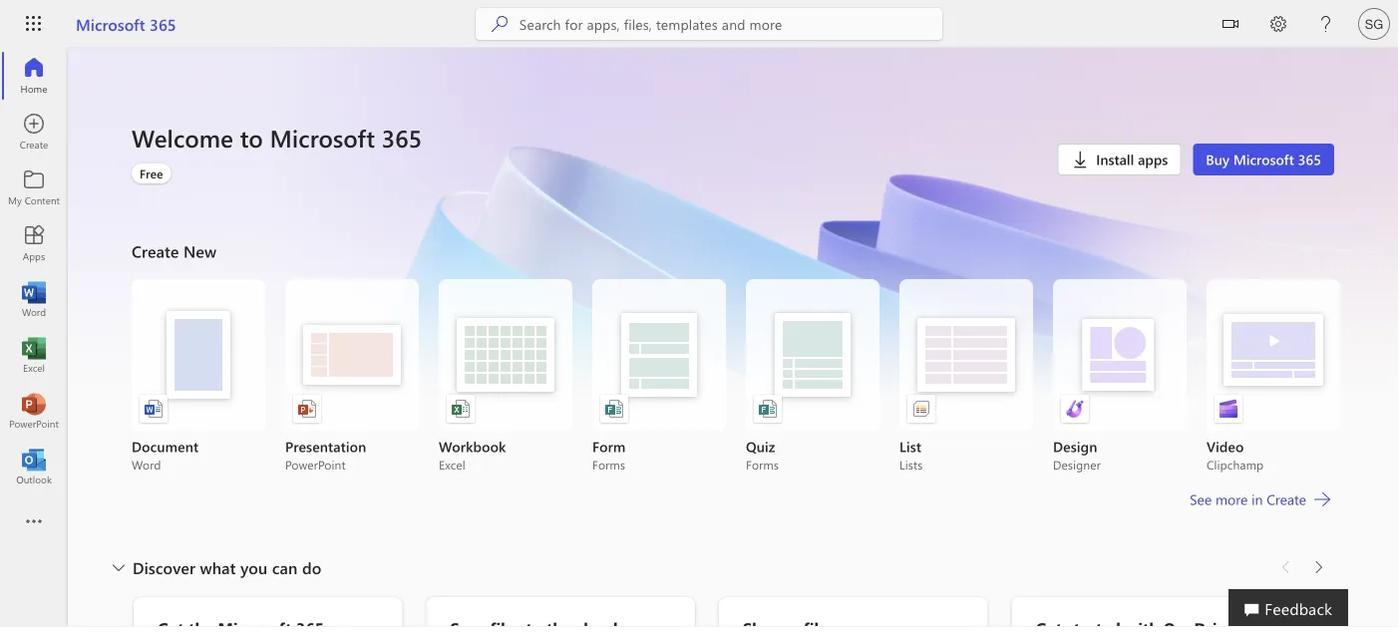 Task type: vqa. For each thing, say whether or not it's contained in the screenshot.
Search box. Suggestions appear as you type. search box at the top of page
yes



Task type: describe. For each thing, give the bounding box(es) containing it.
microsoft 365
[[76, 13, 176, 34]]

microsoft 365 banner
[[0, 0, 1399, 51]]

0 horizontal spatial create
[[132, 240, 179, 262]]

feedback button
[[1229, 590, 1349, 628]]

list lists
[[900, 438, 923, 473]]

word document image
[[144, 399, 164, 419]]

365 inside button
[[1299, 150, 1322, 169]]

quiz
[[746, 438, 776, 456]]

apps
[[1139, 150, 1169, 169]]

clipchamp
[[1207, 457, 1264, 473]]

see more in create
[[1190, 490, 1307, 509]]

powerpoint image
[[24, 401, 44, 421]]

list containing document
[[132, 279, 1341, 473]]

1 horizontal spatial microsoft
[[270, 122, 375, 154]]

designer
[[1054, 457, 1102, 473]]

excel image
[[24, 345, 44, 365]]

forms for quiz
[[746, 457, 779, 473]]

365 inside banner
[[150, 13, 176, 34]]

document
[[132, 438, 199, 456]]

buy
[[1207, 150, 1230, 169]]

my content image
[[24, 178, 44, 198]]

install apps
[[1097, 150, 1169, 169]]

excel
[[439, 457, 466, 473]]

workbook
[[439, 438, 506, 456]]

to
[[240, 122, 263, 154]]

this account doesn't have a microsoft 365 subscription. click to view your benefits. tooltip
[[132, 164, 171, 184]]

workbook excel
[[439, 438, 506, 473]]

lists list image
[[912, 399, 932, 419]]

free
[[140, 166, 163, 182]]

designer design image
[[1066, 399, 1086, 419]]

you
[[241, 557, 268, 578]]

video clipchamp
[[1207, 438, 1264, 473]]

1 horizontal spatial create
[[1267, 490, 1307, 509]]

powerpoint
[[285, 457, 346, 473]]

apps image
[[24, 233, 44, 253]]

microsoft inside button
[[1234, 150, 1295, 169]]

next image
[[1309, 552, 1329, 584]]

welcome to microsoft 365
[[132, 122, 422, 154]]

quiz forms
[[746, 438, 779, 473]]

clipchamp video image
[[1219, 399, 1239, 419]]

sg button
[[1351, 0, 1399, 48]]

buy microsoft 365 button
[[1194, 144, 1335, 176]]

1 horizontal spatial 365
[[382, 122, 422, 154]]



Task type: locate. For each thing, give the bounding box(es) containing it.
video
[[1207, 438, 1245, 456]]

home image
[[24, 66, 44, 86]]

Search box. Suggestions appear as you type. search field
[[520, 8, 943, 40]]

document word
[[132, 438, 199, 473]]

1 horizontal spatial forms
[[746, 457, 779, 473]]

None search field
[[476, 8, 943, 40]]

forms survey image
[[605, 399, 625, 419]]

2 horizontal spatial 365
[[1299, 150, 1322, 169]]

welcome
[[132, 122, 234, 154]]

create new element
[[132, 235, 1341, 552]]

in
[[1252, 490, 1264, 509]]

presentation powerpoint
[[285, 438, 367, 473]]

lists
[[900, 457, 923, 473]]

microsoft inside banner
[[76, 13, 145, 34]]

forms inside the form forms
[[593, 457, 626, 473]]

do
[[302, 557, 322, 578]]

see more in create link
[[1189, 488, 1335, 512]]

365
[[150, 13, 176, 34], [382, 122, 422, 154], [1299, 150, 1322, 169]]

design
[[1054, 438, 1098, 456]]

form forms
[[593, 438, 626, 473]]

what
[[200, 557, 236, 578]]

create new
[[132, 240, 217, 262]]

create left new
[[132, 240, 179, 262]]

2 forms from the left
[[746, 457, 779, 473]]

0 vertical spatial create
[[132, 240, 179, 262]]

 button
[[1207, 0, 1255, 51]]

none search field inside the "microsoft 365" banner
[[476, 8, 943, 40]]

new quiz image
[[758, 399, 778, 419]]

form
[[593, 438, 626, 456]]

create
[[132, 240, 179, 262], [1267, 490, 1307, 509]]

0 horizontal spatial microsoft
[[76, 13, 145, 34]]

microsoft
[[76, 13, 145, 34], [270, 122, 375, 154], [1234, 150, 1295, 169]]

new
[[184, 240, 217, 262]]

designer design image
[[1066, 399, 1086, 419]]

1 forms from the left
[[593, 457, 626, 473]]

word image
[[24, 289, 44, 309]]

navigation
[[0, 48, 68, 495]]

design designer
[[1054, 438, 1102, 473]]

view more apps image
[[24, 513, 44, 533]]

list
[[900, 438, 922, 456]]

0 horizontal spatial 365
[[150, 13, 176, 34]]

0 horizontal spatial forms
[[593, 457, 626, 473]]

word
[[132, 457, 161, 473]]

install
[[1097, 150, 1135, 169]]


[[1223, 16, 1239, 32]]

presentation
[[285, 438, 367, 456]]

sg
[[1366, 16, 1384, 31]]

more
[[1216, 490, 1249, 509]]

forms down form
[[593, 457, 626, 473]]

create image
[[24, 122, 44, 142]]

discover
[[133, 557, 196, 578]]

2 horizontal spatial microsoft
[[1234, 150, 1295, 169]]

excel workbook image
[[451, 399, 471, 419]]

create right in
[[1267, 490, 1307, 509]]

forms for form
[[593, 457, 626, 473]]

outlook image
[[24, 457, 44, 477]]

1 vertical spatial create
[[1267, 490, 1307, 509]]

feedback
[[1266, 598, 1333, 619]]

discover what you can do
[[133, 557, 322, 578]]

buy microsoft 365
[[1207, 150, 1322, 169]]

see
[[1190, 490, 1213, 509]]

powerpoint presentation image
[[297, 399, 317, 419]]

discover what you can do button
[[105, 552, 326, 584]]

install apps button
[[1058, 144, 1182, 176]]

can
[[272, 557, 298, 578]]

forms
[[593, 457, 626, 473], [746, 457, 779, 473]]

list
[[132, 279, 1341, 473]]

forms down 'quiz'
[[746, 457, 779, 473]]



